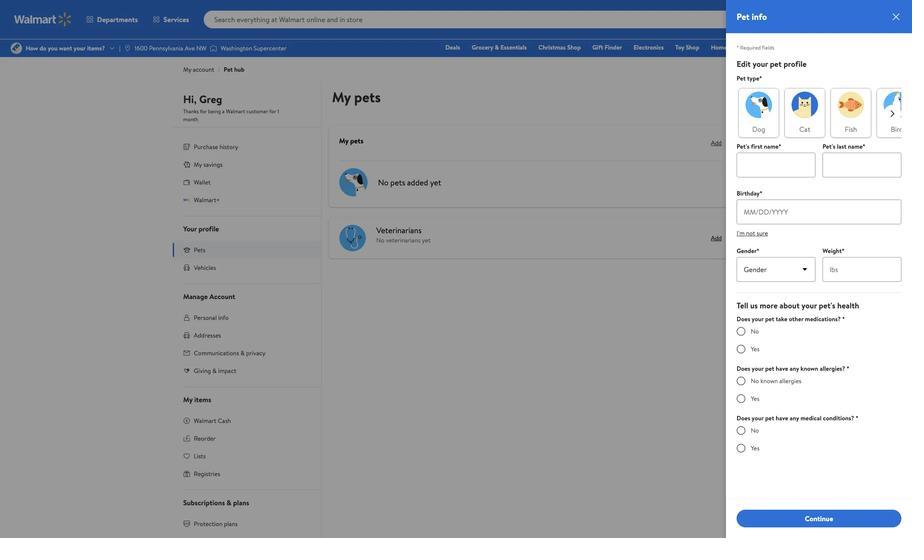 Task type: vqa. For each thing, say whether or not it's contained in the screenshot.
Terms of Use link
no



Task type: locate. For each thing, give the bounding box(es) containing it.
edit
[[737, 58, 751, 70]]

pet up fashion link
[[737, 11, 750, 23]]

0 vertical spatial info
[[752, 11, 767, 23]]

0 vertical spatial add
[[711, 139, 722, 148]]

0 vertical spatial walmart
[[226, 108, 245, 115]]

no medications element
[[737, 327, 902, 336]]

2 have from the top
[[776, 414, 788, 423]]

known up no allergies element at the right of page
[[801, 365, 818, 374]]

add left i'm
[[711, 234, 722, 243]]

info inside 'dialog'
[[752, 11, 767, 23]]

1 horizontal spatial walmart
[[226, 108, 245, 115]]

pet hub link
[[224, 65, 245, 74]]

walmart+
[[194, 196, 220, 205]]

add button
[[711, 136, 722, 150], [711, 234, 722, 243]]

communications & privacy
[[194, 349, 265, 358]]

any up allergies
[[790, 365, 799, 374]]

1 horizontal spatial for
[[269, 108, 276, 115]]

Pet's first name* text field
[[737, 153, 816, 178]]

2 vertical spatial yes
[[751, 444, 760, 453]]

0 horizontal spatial shop
[[567, 43, 581, 52]]

1 yes from the top
[[751, 345, 760, 354]]

yet right added
[[430, 177, 441, 188]]

1
[[277, 108, 279, 115]]

1 vertical spatial yes radio
[[737, 444, 746, 453]]

2 vertical spatial icon image
[[183, 247, 190, 254]]

* required fields
[[737, 44, 774, 51]]

0 horizontal spatial walmart
[[194, 417, 216, 426]]

bird
[[891, 124, 903, 134]]

2 pet's from the left
[[823, 142, 836, 151]]

name* for pet's last name*
[[848, 142, 866, 151]]

0 horizontal spatial known
[[761, 377, 778, 386]]

does up no option
[[737, 414, 750, 423]]

us
[[750, 300, 758, 311]]

name* right the first
[[764, 142, 781, 151]]

icon image left my savings
[[183, 161, 190, 168]]

option group down allergies?
[[737, 377, 902, 404]]

walmart cash link
[[173, 412, 321, 430]]

pet up no known allergies
[[765, 365, 774, 374]]

plans right "protection" on the bottom left
[[224, 520, 238, 529]]

icon image inside walmart+ link
[[183, 197, 190, 204]]

yet for no pets added yet
[[430, 177, 441, 188]]

continue
[[805, 514, 833, 524]]

your for does your pet take other medications? *
[[752, 315, 764, 324]]

pet for pet type*
[[737, 74, 746, 83]]

pet left take
[[765, 315, 774, 324]]

communications
[[194, 349, 239, 358]]

has allergies element
[[737, 395, 902, 404]]

3 icon image from the top
[[183, 247, 190, 254]]

* right allergies?
[[847, 365, 850, 374]]

your
[[753, 58, 768, 70], [802, 300, 817, 311], [752, 315, 764, 324], [752, 365, 764, 374], [752, 414, 764, 423]]

1 name* from the left
[[764, 142, 781, 151]]

Weight* text field
[[823, 257, 902, 282]]

no right no option
[[751, 427, 759, 436]]

2 yes radio from the top
[[737, 444, 746, 453]]

yet
[[430, 177, 441, 188], [422, 236, 431, 245]]

shop for christmas shop
[[567, 43, 581, 52]]

electronics link
[[630, 43, 668, 52]]

& right giving
[[212, 367, 217, 376]]

1 does from the top
[[737, 315, 750, 324]]

0 vertical spatial option group
[[737, 327, 902, 354]]

name* right last
[[848, 142, 866, 151]]

deals
[[445, 43, 460, 52]]

1 vertical spatial add
[[711, 234, 722, 243]]

no left veterinarians
[[376, 236, 384, 245]]

Yes radio
[[737, 395, 746, 404], [737, 444, 746, 453]]

0 horizontal spatial name*
[[764, 142, 781, 151]]

info up * required fields at the right of the page
[[752, 11, 767, 23]]

info for personal info
[[218, 314, 229, 323]]

reorder
[[194, 435, 216, 443]]

2 shop from the left
[[686, 43, 700, 52]]

* left required
[[737, 44, 739, 51]]

No radio
[[737, 427, 746, 436]]

does
[[737, 315, 750, 324], [737, 365, 750, 374], [737, 414, 750, 423]]

& for grocery
[[495, 43, 499, 52]]

2 for from the left
[[269, 108, 276, 115]]

name* for pet's first name*
[[764, 142, 781, 151]]

option group containing no known allergies
[[737, 377, 902, 404]]

plans
[[233, 498, 249, 508], [224, 520, 238, 529]]

christmas shop link
[[534, 43, 585, 52]]

2 add from the top
[[711, 234, 722, 243]]

1 option group from the top
[[737, 327, 902, 354]]

more
[[760, 300, 778, 311]]

my account link
[[183, 65, 214, 74]]

0 horizontal spatial info
[[218, 314, 229, 323]]

does up no radio
[[737, 315, 750, 324]]

gender*
[[737, 247, 760, 256]]

2 add button from the top
[[711, 234, 722, 243]]

add left the first
[[711, 139, 722, 148]]

health
[[837, 300, 859, 311]]

subscriptions & plans
[[183, 498, 249, 508]]

hi, greg link
[[183, 92, 222, 110]]

pet
[[737, 11, 750, 23], [224, 65, 233, 74], [737, 74, 746, 83]]

profile right the your
[[199, 224, 219, 234]]

3 option group from the top
[[737, 427, 902, 453]]

1 vertical spatial info
[[218, 314, 229, 323]]

does up no known allergies option
[[737, 365, 750, 374]]

fish image image
[[838, 92, 864, 118]]

your down us
[[752, 315, 764, 324]]

giving & impact
[[194, 367, 236, 376]]

pet type*
[[737, 74, 762, 83]]

icon image
[[183, 161, 190, 168], [183, 197, 190, 204], [183, 247, 190, 254]]

your left pet's at the bottom right of page
[[802, 300, 817, 311]]

no right no radio
[[751, 327, 759, 336]]

icon image left pets
[[183, 247, 190, 254]]

yes radio down no option
[[737, 444, 746, 453]]

3 yes from the top
[[751, 444, 760, 453]]

my pets
[[332, 87, 381, 107], [339, 136, 364, 146]]

no right no known allergies option
[[751, 377, 759, 386]]

purchase
[[194, 143, 218, 152]]

option group
[[737, 327, 902, 354], [737, 377, 902, 404], [737, 427, 902, 453]]

yes
[[751, 345, 760, 354], [751, 395, 760, 404], [751, 444, 760, 453]]

walmart right a
[[226, 108, 245, 115]]

1 icon image from the top
[[183, 161, 190, 168]]

1 vertical spatial add button
[[711, 234, 722, 243]]

1 horizontal spatial pet's
[[823, 142, 836, 151]]

last
[[837, 142, 847, 151]]

2 does from the top
[[737, 365, 750, 374]]

0 vertical spatial profile
[[784, 58, 807, 70]]

2 option group from the top
[[737, 377, 902, 404]]

2 vertical spatial option group
[[737, 427, 902, 453]]

0 horizontal spatial pet's
[[737, 142, 750, 151]]

grocery & essentials link
[[468, 43, 531, 52]]

pet down auto link
[[770, 58, 782, 70]]

pet inside group
[[737, 74, 746, 83]]

your
[[183, 224, 197, 234]]

about
[[780, 300, 800, 311]]

dog image image
[[746, 92, 772, 118]]

0 vertical spatial yet
[[430, 177, 441, 188]]

icon image for pets
[[183, 247, 190, 254]]

1 vertical spatial yet
[[422, 236, 431, 245]]

1 pet's from the left
[[737, 142, 750, 151]]

i'm
[[737, 229, 745, 238]]

1 shop from the left
[[567, 43, 581, 52]]

1 horizontal spatial info
[[752, 11, 767, 23]]

yes for does your pet have any known allergies? *
[[751, 395, 760, 404]]

pet's left the first
[[737, 142, 750, 151]]

pet left the "type*"
[[737, 74, 746, 83]]

2 any from the top
[[790, 414, 799, 423]]

1 horizontal spatial shop
[[686, 43, 700, 52]]

add button left i'm
[[711, 234, 722, 243]]

1 horizontal spatial name*
[[848, 142, 866, 151]]

pet's
[[819, 300, 836, 311]]

edit your pet profile
[[737, 58, 807, 70]]

manage
[[183, 292, 208, 302]]

no for the no medications element
[[751, 327, 759, 336]]

icon image for my savings
[[183, 161, 190, 168]]

my savings link
[[173, 156, 321, 174]]

1 add from the top
[[711, 139, 722, 148]]

tell
[[737, 300, 748, 311]]

1 vertical spatial known
[[761, 377, 778, 386]]

no for pets
[[378, 177, 389, 188]]

walmart up "reorder" at the bottom of page
[[194, 417, 216, 426]]

lists
[[194, 452, 206, 461]]

Birthday* text field
[[737, 200, 902, 225]]

auto link
[[767, 43, 788, 52]]

any left the medical
[[790, 414, 799, 423]]

does for does your pet have any known allergies? *
[[737, 365, 750, 374]]

1 vertical spatial option group
[[737, 377, 902, 404]]

for left being
[[200, 108, 207, 115]]

0 vertical spatial pets
[[354, 87, 381, 107]]

toy
[[675, 43, 684, 52]]

pet's left last
[[823, 142, 836, 151]]

0 vertical spatial yes
[[751, 345, 760, 354]]

1 vertical spatial any
[[790, 414, 799, 423]]

items
[[194, 395, 211, 405]]

add button left the first
[[711, 136, 722, 150]]

No known allergies radio
[[737, 377, 746, 386]]

your down no known allergies
[[752, 414, 764, 423]]

veterinarians no veterinarians yet
[[376, 225, 431, 245]]

continue button
[[737, 510, 902, 528]]

personal
[[194, 314, 217, 323]]

have left the medical
[[776, 414, 788, 423]]

type*
[[747, 74, 762, 83]]

medical
[[801, 414, 822, 423]]

profile down auto link
[[784, 58, 807, 70]]

no inside veterinarians no veterinarians yet
[[376, 236, 384, 245]]

0 horizontal spatial for
[[200, 108, 207, 115]]

gift
[[592, 43, 603, 52]]

yes radio for no known allergies
[[737, 395, 746, 404]]

weight*
[[823, 247, 845, 256]]

1 vertical spatial icon image
[[183, 197, 190, 204]]

protection plans
[[194, 520, 238, 529]]

your up the "type*"
[[753, 58, 768, 70]]

1 vertical spatial yes
[[751, 395, 760, 404]]

walmart
[[226, 108, 245, 115], [194, 417, 216, 426]]

1 horizontal spatial known
[[801, 365, 818, 374]]

known left allergies
[[761, 377, 778, 386]]

pet info dialog
[[726, 0, 912, 539]]

bird button
[[877, 88, 912, 138]]

has medications element
[[737, 345, 902, 354]]

for left the 1
[[269, 108, 276, 115]]

my items
[[183, 395, 211, 405]]

gift finder link
[[588, 43, 626, 52]]

shop right the christmas
[[567, 43, 581, 52]]

0 horizontal spatial profile
[[199, 224, 219, 234]]

addresses link
[[173, 327, 321, 345]]

1 horizontal spatial profile
[[784, 58, 807, 70]]

name*
[[764, 142, 781, 151], [848, 142, 866, 151]]

veterinarians
[[386, 236, 420, 245]]

cat image image
[[792, 92, 818, 118]]

0 vertical spatial does
[[737, 315, 750, 324]]

2 icon image from the top
[[183, 197, 190, 204]]

pet for does your pet have any medical conditions? *
[[765, 414, 774, 423]]

& right subscriptions at the bottom of page
[[227, 498, 231, 508]]

*
[[737, 44, 739, 51], [842, 315, 845, 324], [847, 365, 850, 374], [856, 414, 859, 423]]

info right personal on the left
[[218, 314, 229, 323]]

wallet
[[194, 178, 211, 187]]

electronics
[[634, 43, 664, 52]]

& left privacy
[[241, 349, 245, 358]]

have up no known allergies
[[776, 365, 788, 374]]

yes radio down no known allergies option
[[737, 395, 746, 404]]

pet down no known allergies
[[765, 414, 774, 423]]

& for giving
[[212, 367, 217, 376]]

yet inside veterinarians no veterinarians yet
[[422, 236, 431, 245]]

0 vertical spatial add button
[[711, 136, 722, 150]]

icon image inside pets link
[[183, 247, 190, 254]]

has medical conditions element
[[737, 444, 902, 453]]

no
[[378, 177, 389, 188], [376, 236, 384, 245], [751, 327, 759, 336], [751, 377, 759, 386], [751, 427, 759, 436]]

your for does your pet have any medical conditions? *
[[752, 414, 764, 423]]

0 vertical spatial any
[[790, 365, 799, 374]]

yet right veterinarians
[[422, 236, 431, 245]]

pet
[[770, 58, 782, 70], [765, 315, 774, 324], [765, 365, 774, 374], [765, 414, 774, 423]]

2 vertical spatial does
[[737, 414, 750, 423]]

1 vertical spatial does
[[737, 365, 750, 374]]

1 any from the top
[[790, 365, 799, 374]]

yes for does your pet have any medical conditions? *
[[751, 444, 760, 453]]

0 vertical spatial have
[[776, 365, 788, 374]]

protection
[[194, 520, 222, 529]]

plans up protection plans link on the left of page
[[233, 498, 249, 508]]

icon image inside my savings link
[[183, 161, 190, 168]]

& right grocery
[[495, 43, 499, 52]]

shop right toy
[[686, 43, 700, 52]]

your up no known allergies
[[752, 365, 764, 374]]

option group down medications?
[[737, 327, 902, 354]]

2 yes from the top
[[751, 395, 760, 404]]

1 vertical spatial have
[[776, 414, 788, 423]]

option group down the medical
[[737, 427, 902, 453]]

1 yes radio from the top
[[737, 395, 746, 404]]

3 does from the top
[[737, 414, 750, 423]]

your for does your pet have any known allergies? *
[[752, 365, 764, 374]]

&
[[495, 43, 499, 52], [241, 349, 245, 358], [212, 367, 217, 376], [227, 498, 231, 508]]

subscriptions
[[183, 498, 225, 508]]

2 name* from the left
[[848, 142, 866, 151]]

my account / pet hub
[[183, 65, 245, 74]]

1 have from the top
[[776, 365, 788, 374]]

1 for from the left
[[200, 108, 207, 115]]

0 vertical spatial yes radio
[[737, 395, 746, 404]]

sure
[[757, 229, 768, 238]]

pet's
[[737, 142, 750, 151], [823, 142, 836, 151]]

icon image left walmart+
[[183, 197, 190, 204]]

0 vertical spatial icon image
[[183, 161, 190, 168]]

no left added
[[378, 177, 389, 188]]



Task type: describe. For each thing, give the bounding box(es) containing it.
i'm not sure button
[[737, 229, 768, 246]]

christmas shop
[[538, 43, 581, 52]]

reorder link
[[173, 430, 321, 448]]

pet for does your pet take other medications? *
[[765, 315, 774, 324]]

no pets added yet
[[378, 177, 441, 188]]

1 vertical spatial plans
[[224, 520, 238, 529]]

yes for does your pet take other medications? *
[[751, 345, 760, 354]]

savings
[[203, 160, 223, 169]]

1 vertical spatial walmart
[[194, 417, 216, 426]]

have for medical
[[776, 414, 788, 423]]

walmart+ link
[[173, 191, 321, 209]]

1 vertical spatial my pets
[[339, 136, 364, 146]]

vet photo image
[[339, 225, 366, 252]]

pets link
[[173, 241, 321, 259]]

pet's last name*
[[823, 142, 866, 151]]

no medical conditions element
[[737, 427, 902, 436]]

added
[[407, 177, 428, 188]]

0 vertical spatial plans
[[233, 498, 249, 508]]

grocery
[[472, 43, 493, 52]]

have for known
[[776, 365, 788, 374]]

pet info
[[737, 11, 767, 23]]

option group for medications?
[[737, 327, 902, 354]]

conditions?
[[823, 414, 854, 423]]

& for communications
[[241, 349, 245, 358]]

icon image for walmart+
[[183, 197, 190, 204]]

does your pet have any known allergies? *
[[737, 365, 850, 374]]

birthday*
[[737, 189, 763, 198]]

1 vertical spatial profile
[[199, 224, 219, 234]]

Pet's last name* text field
[[823, 153, 902, 178]]

fish
[[845, 124, 857, 134]]

first
[[751, 142, 763, 151]]

my savings
[[194, 160, 223, 169]]

0 vertical spatial known
[[801, 365, 818, 374]]

toy shop
[[675, 43, 700, 52]]

yet for veterinarians no veterinarians yet
[[422, 236, 431, 245]]

hi,
[[183, 92, 197, 107]]

next slide for pettypescroller list image
[[884, 105, 902, 123]]

cat button
[[785, 88, 825, 138]]

shop for toy shop
[[686, 43, 700, 52]]

manage account
[[183, 292, 235, 302]]

pet's for pet's last name*
[[823, 142, 836, 151]]

pet for does your pet have any known allergies? *
[[765, 365, 774, 374]]

gift finder
[[592, 43, 622, 52]]

your profile
[[183, 224, 219, 234]]

finder
[[605, 43, 622, 52]]

personal info link
[[173, 309, 321, 327]]

pet for pet info
[[737, 11, 750, 23]]

walmart inside hi, greg thanks for being a walmart customer for 1 month
[[226, 108, 245, 115]]

yes radio for no
[[737, 444, 746, 453]]

not
[[746, 229, 755, 238]]

wallet link
[[173, 174, 321, 191]]

Search search field
[[204, 11, 762, 28]]

a
[[222, 108, 225, 115]]

fish button
[[831, 88, 871, 138]]

cat
[[799, 124, 811, 134]]

dog
[[752, 124, 765, 134]]

no known allergies
[[751, 377, 802, 386]]

account
[[209, 292, 235, 302]]

info for pet info
[[752, 11, 767, 23]]

0 vertical spatial my pets
[[332, 87, 381, 107]]

known inside option group
[[761, 377, 778, 386]]

does your pet have any medical conditions? *
[[737, 414, 859, 423]]

add for first add button from the bottom
[[711, 234, 722, 243]]

/
[[218, 65, 220, 74]]

pets
[[194, 246, 206, 255]]

veterinarians
[[376, 225, 422, 236]]

registries link
[[173, 466, 321, 483]]

christmas
[[538, 43, 566, 52]]

communications & privacy link
[[173, 345, 321, 362]]

profile inside pet info 'dialog'
[[784, 58, 807, 70]]

registries
[[194, 470, 220, 479]]

Walmart Site-Wide search field
[[204, 11, 762, 28]]

* down health
[[842, 315, 845, 324]]

dog button
[[739, 88, 779, 138]]

impact
[[218, 367, 236, 376]]

* right conditions?
[[856, 414, 859, 423]]

fields
[[762, 44, 774, 51]]

i'm not sure
[[737, 229, 768, 238]]

purchase history link
[[173, 138, 321, 156]]

1 add button from the top
[[711, 136, 722, 150]]

17
[[894, 9, 898, 17]]

pet's for pet's first name*
[[737, 142, 750, 151]]

hi, greg thanks for being a walmart customer for 1 month
[[183, 92, 279, 123]]

personal info
[[194, 314, 229, 323]]

grocery & essentials
[[472, 43, 527, 52]]

pet's first name*
[[737, 142, 781, 151]]

option group for medical
[[737, 427, 902, 453]]

no allergies element
[[737, 377, 902, 386]]

auto
[[771, 43, 784, 52]]

walmart image
[[14, 12, 72, 27]]

pet right /
[[224, 65, 233, 74]]

pet for edit your pet profile
[[770, 58, 782, 70]]

No radio
[[737, 327, 746, 336]]

purchase history
[[194, 143, 238, 152]]

pet type* group
[[737, 73, 912, 141]]

lists link
[[173, 448, 321, 466]]

allergies?
[[820, 365, 845, 374]]

no for no medical conditions element
[[751, 427, 759, 436]]

cash
[[218, 417, 231, 426]]

hub
[[234, 65, 245, 74]]

option group for known
[[737, 377, 902, 404]]

$1,230.81
[[884, 22, 901, 28]]

does for does your pet take other medications? *
[[737, 315, 750, 324]]

does for does your pet have any medical conditions? *
[[737, 414, 750, 423]]

any for known
[[790, 365, 799, 374]]

Yes radio
[[737, 345, 746, 354]]

addresses
[[194, 331, 221, 340]]

required
[[740, 44, 761, 51]]

deals link
[[441, 43, 464, 52]]

2 vertical spatial pets
[[390, 177, 405, 188]]

tell us more about your pet's health
[[737, 300, 859, 311]]

giving & impact link
[[173, 362, 321, 380]]

thanks
[[183, 108, 199, 115]]

essentials
[[501, 43, 527, 52]]

dismiss image
[[891, 11, 902, 22]]

bird image image
[[884, 92, 910, 118]]

toy shop link
[[671, 43, 703, 52]]

giving
[[194, 367, 211, 376]]

month
[[183, 116, 198, 123]]

any for medical
[[790, 414, 799, 423]]

& for subscriptions
[[227, 498, 231, 508]]

your for edit your pet profile
[[753, 58, 768, 70]]

no for known
[[751, 377, 759, 386]]

1 vertical spatial pets
[[350, 136, 364, 146]]

fashion
[[739, 43, 759, 52]]

add for 1st add button from the top
[[711, 139, 722, 148]]



